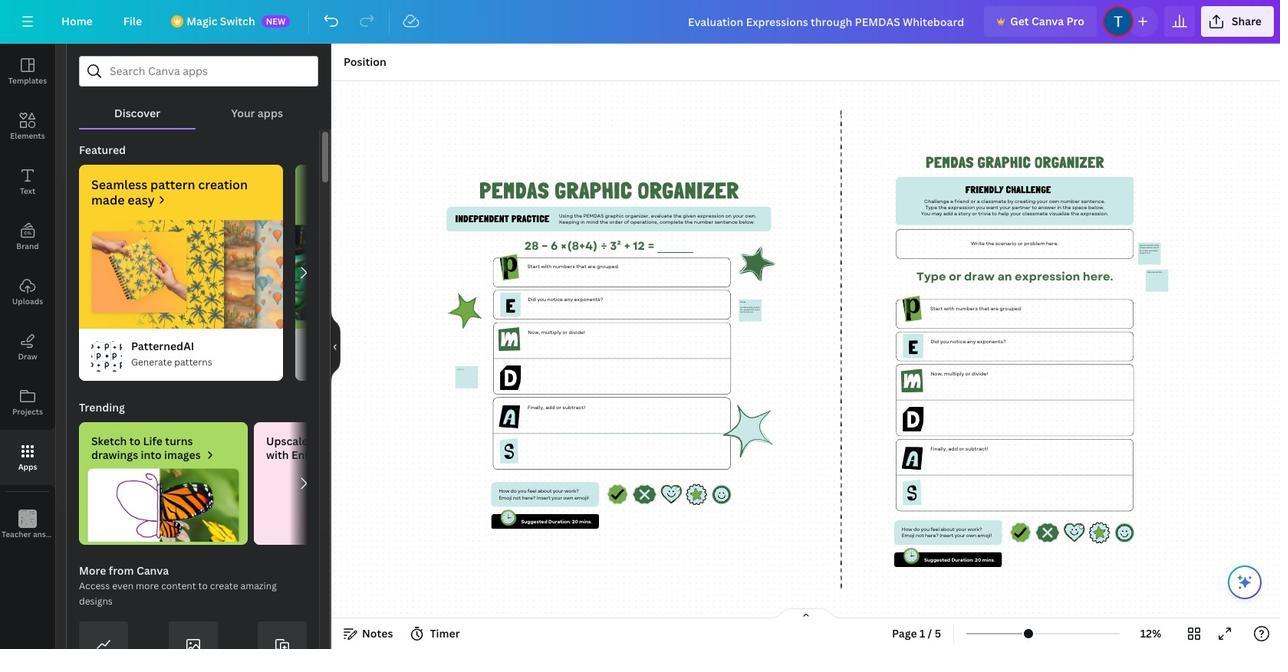 Task type: locate. For each thing, give the bounding box(es) containing it.
feel
[[527, 488, 536, 495], [930, 527, 939, 533]]

templates
[[8, 75, 47, 86]]

1 vertical spatial start with numbers that are grouped.
[[930, 305, 1022, 312]]

images left using
[[311, 434, 347, 449]]

answer right ;
[[33, 529, 60, 540]]

that down draw
[[979, 305, 989, 312]]

patternedai image left generate
[[91, 341, 122, 372]]

0 horizontal spatial about
[[537, 488, 551, 495]]

0 vertical spatial how do you feel about your work? emoji not here? insert your own emoji!
[[498, 488, 588, 502]]

canva left pro
[[1032, 14, 1064, 28]]

insert
[[536, 495, 550, 502], [939, 533, 953, 540]]

1 vertical spatial now, multiply or divide!
[[930, 371, 988, 378]]

;
[[27, 531, 29, 541]]

organizer up given at the right top
[[638, 177, 739, 204]]

start with numbers that are grouped.
[[527, 264, 619, 271], [930, 305, 1022, 312]]

1 vertical spatial did
[[930, 338, 939, 345]]

main menu bar
[[0, 0, 1280, 44]]

mins.
[[579, 519, 592, 526], [982, 557, 995, 564]]

your
[[231, 106, 255, 120]]

0 vertical spatial not
[[512, 495, 521, 502]]

0 vertical spatial feel
[[527, 488, 536, 495]]

images
[[311, 434, 347, 449], [164, 448, 201, 462]]

below. right 'space'
[[1088, 204, 1104, 211]]

notice down draw
[[950, 338, 965, 345]]

2 horizontal spatial own
[[1049, 198, 1059, 205]]

below. inside using the pemdas graphic organizer, evaluate the given expression on your own. keeping in mind the order of operations, complete the number sentence below.
[[738, 219, 755, 226]]

1 horizontal spatial emoji
[[901, 533, 914, 540]]

graphic
[[977, 154, 1031, 172], [555, 177, 632, 204]]

uploads button
[[0, 265, 55, 320]]

start with numbers that are grouped. down ×(8+4)
[[527, 264, 619, 271]]

the right 'complete'
[[684, 219, 692, 226]]

0 horizontal spatial below.
[[738, 219, 755, 226]]

pemdas graphic organizer up friendly challenge
[[926, 154, 1104, 172]]

seamless
[[91, 176, 147, 193]]

emoji!
[[574, 495, 588, 502], [977, 533, 992, 540]]

answer right creating
[[1038, 204, 1056, 211]]

0 horizontal spatial expression
[[697, 213, 724, 219]]

discover
[[114, 106, 160, 120]]

challenge
[[1006, 184, 1051, 196], [924, 198, 949, 205]]

2 vertical spatial own
[[966, 533, 976, 540]]

creation
[[198, 176, 248, 193]]

1 vertical spatial own
[[563, 495, 573, 502]]

in
[[1057, 204, 1061, 211], [580, 219, 585, 226]]

challenge up creating
[[1006, 184, 1051, 196]]

in left mind
[[580, 219, 585, 226]]

amazing
[[240, 580, 277, 593]]

are
[[587, 264, 595, 271], [990, 305, 998, 312]]

using
[[350, 434, 377, 449]]

exponents? down the 28 − 6 ×(8+4) ÷ 3² + 12 =
[[574, 297, 603, 304]]

canva inside more from canva access even more content to create amazing designs
[[136, 564, 169, 578]]

1 vertical spatial do
[[913, 527, 919, 533]]

in inside challenge a friend or a classmate by creating your own number sentence. type the expression you want your partner to answer in the space below. you may add a story or trivia to help your classmate visualize the expression.
[[1057, 204, 1061, 211]]

outline of half a butterfly on the left, transformed into a vibrant image on the right. illustrates the app's sketch-to-image feature. image
[[79, 469, 248, 543]]

organizer up sentence.
[[1034, 154, 1104, 172]]

2 horizontal spatial pemdas
[[926, 154, 974, 172]]

below. right on in the top of the page
[[738, 219, 755, 226]]

classmate down friendly
[[981, 198, 1006, 205]]

1 vertical spatial now,
[[930, 371, 943, 378]]

1 horizontal spatial work?
[[967, 527, 982, 533]]

1 horizontal spatial challenge
[[1006, 184, 1051, 196]]

with left enhancer
[[266, 448, 289, 462]]

are down an
[[990, 305, 998, 312]]

a
[[950, 198, 953, 205], [977, 198, 979, 205], [954, 211, 957, 218]]

start with numbers that are grouped. down draw
[[930, 305, 1022, 312]]

grouped. down ÷
[[596, 264, 619, 271]]

turns
[[165, 434, 193, 449]]

get
[[1010, 14, 1029, 28]]

pemdas inside using the pemdas graphic organizer, evaluate the given expression on your own. keeping in mind the order of operations, complete the number sentence below.
[[583, 213, 603, 219]]

1 vertical spatial in
[[580, 219, 585, 226]]

file button
[[111, 6, 154, 37]]

0 horizontal spatial e
[[505, 294, 515, 317]]

to right partner
[[1031, 204, 1037, 211]]

0 horizontal spatial start with numbers that are grouped.
[[527, 264, 619, 271]]

help
[[998, 211, 1009, 218]]

1 horizontal spatial with
[[541, 264, 551, 271]]

0 horizontal spatial multiply
[[541, 329, 561, 336]]

+
[[623, 238, 630, 254]]

made
[[91, 192, 125, 209]]

2 vertical spatial with
[[266, 448, 289, 462]]

0 horizontal spatial are
[[587, 264, 595, 271]]

1 horizontal spatial are
[[990, 305, 998, 312]]

are down the 28 − 6 ×(8+4) ÷ 3² + 12 =
[[587, 264, 595, 271]]

pemdas graphic organizer up graphic
[[479, 177, 739, 204]]

1 vertical spatial insert
[[939, 533, 953, 540]]

duration:
[[548, 519, 570, 526], [951, 557, 973, 564]]

patterns
[[174, 356, 212, 369]]

challenge up may
[[924, 198, 949, 205]]

0 vertical spatial add
[[943, 211, 952, 218]]

expression inside using the pemdas graphic organizer, evaluate the given expression on your own. keeping in mind the order of operations, complete the number sentence below.
[[697, 213, 724, 219]]

1 horizontal spatial 20
[[975, 557, 981, 564]]

with down type or draw an expression here.
[[944, 305, 954, 312]]

did you notice any exponents? down 6 at left
[[527, 297, 603, 304]]

1 vertical spatial with
[[944, 305, 954, 312]]

2 vertical spatial add
[[948, 446, 958, 453]]

1 horizontal spatial a
[[954, 211, 957, 218]]

graphic up friendly challenge
[[977, 154, 1031, 172]]

home link
[[49, 6, 105, 37]]

type left draw
[[916, 268, 946, 285]]

0 horizontal spatial with
[[266, 448, 289, 462]]

to left life
[[129, 434, 140, 449]]

1 horizontal spatial e
[[908, 336, 918, 359]]

by
[[1007, 198, 1013, 205]]

that
[[576, 264, 586, 271], [979, 305, 989, 312]]

images inside 'sketch to life turns drawings into images'
[[164, 448, 201, 462]]

a left "friend"
[[950, 198, 953, 205]]

notice down 6 at left
[[547, 297, 563, 304]]

any down ×(8+4)
[[564, 297, 573, 304]]

0 horizontal spatial notice
[[547, 297, 563, 304]]

exponents?
[[574, 297, 603, 304], [977, 338, 1006, 345]]

notice
[[547, 297, 563, 304], [950, 338, 965, 345]]

0 vertical spatial suggested
[[521, 519, 547, 526]]

multiply
[[541, 329, 561, 336], [944, 371, 964, 378]]

side panel tab list
[[0, 44, 78, 553]]

emoji
[[498, 495, 511, 502], [901, 533, 914, 540]]

a down friendly
[[977, 198, 979, 205]]

canva up more
[[136, 564, 169, 578]]

suggested duration: 20 mins.
[[521, 519, 592, 526], [924, 557, 995, 564]]

more
[[136, 580, 159, 593]]

in left 'space'
[[1057, 204, 1061, 211]]

type left "friend"
[[925, 204, 937, 211]]

not
[[512, 495, 521, 502], [915, 533, 924, 540]]

any
[[564, 297, 573, 304], [967, 338, 975, 345]]

challenge inside challenge a friend or a classmate by creating your own number sentence. type the expression you want your partner to answer in the space below. you may add a story or trivia to help your classmate visualize the expression.
[[924, 198, 949, 205]]

patternedai image
[[79, 220, 283, 329], [91, 341, 122, 372]]

elements
[[10, 130, 45, 141]]

0 horizontal spatial do
[[510, 488, 516, 495]]

subtract!
[[562, 404, 585, 411], [965, 446, 988, 453]]

own
[[1049, 198, 1059, 205], [563, 495, 573, 502], [966, 533, 976, 540]]

discover button
[[79, 87, 196, 128]]

0 vertical spatial do
[[510, 488, 516, 495]]

more from canva access even more content to create amazing designs
[[79, 564, 277, 608]]

0 horizontal spatial subtract!
[[562, 404, 585, 411]]

0 horizontal spatial grouped.
[[596, 264, 619, 271]]

1 vertical spatial challenge
[[924, 198, 949, 205]]

2 vertical spatial expression
[[1014, 268, 1080, 285]]

get canva pro
[[1010, 14, 1084, 28]]

exponents? down draw
[[977, 338, 1006, 345]]

independent
[[455, 213, 509, 225]]

did
[[527, 297, 536, 304], [930, 338, 939, 345]]

0 horizontal spatial finally,
[[527, 404, 544, 411]]

1 vertical spatial emoji!
[[977, 533, 992, 540]]

0 vertical spatial divide!
[[568, 329, 585, 336]]

grouped. down type or draw an expression here.
[[999, 305, 1022, 312]]

the left 'space'
[[1062, 204, 1071, 211]]

graphic up mind
[[555, 177, 632, 204]]

finally,
[[527, 404, 544, 411], [930, 446, 947, 453]]

do
[[510, 488, 516, 495], [913, 527, 919, 533]]

creating
[[1014, 198, 1035, 205]]

0 vertical spatial duration:
[[548, 519, 570, 526]]

expression.
[[1080, 211, 1108, 218]]

to inside more from canva access even more content to create amazing designs
[[198, 580, 208, 593]]

0 vertical spatial grouped.
[[596, 264, 619, 271]]

0 vertical spatial below.
[[1088, 204, 1104, 211]]

a picture of a dog's face vertically divided into two parts. face's left side is blurry and right side is clear. image
[[254, 469, 423, 545]]

a left story
[[954, 211, 957, 218]]

expression right an
[[1014, 268, 1080, 285]]

apps button
[[0, 430, 55, 485]]

0 vertical spatial insert
[[536, 495, 550, 502]]

did you notice any exponents? down draw
[[930, 338, 1006, 345]]

number left sentence
[[694, 219, 713, 226]]

classmate
[[981, 198, 1006, 205], [1022, 211, 1047, 218]]

or
[[970, 198, 975, 205], [972, 211, 977, 218], [948, 268, 961, 285], [562, 329, 567, 336], [965, 371, 970, 378], [556, 404, 561, 411], [959, 446, 964, 453]]

0 horizontal spatial canva
[[136, 564, 169, 578]]

show pages image
[[769, 608, 843, 620]]

order
[[609, 219, 623, 226]]

to inside 'sketch to life turns drawings into images'
[[129, 434, 140, 449]]

0 horizontal spatial images
[[164, 448, 201, 462]]

number inside using the pemdas graphic organizer, evaluate the given expression on your own. keeping in mind the order of operations, complete the number sentence below.
[[694, 219, 713, 226]]

numbers down 6 at left
[[553, 264, 575, 271]]

expression left on in the top of the page
[[697, 213, 724, 219]]

puppetry image
[[295, 220, 499, 329]]

0 horizontal spatial now,
[[528, 329, 540, 336]]

type or draw an expression here.
[[916, 268, 1113, 285]]

1 vertical spatial below.
[[738, 219, 755, 226]]

number up visualize
[[1060, 198, 1080, 205]]

pemdas graphic organizer
[[926, 154, 1104, 172], [479, 177, 739, 204]]

6
[[550, 238, 558, 254]]

1 horizontal spatial numbers
[[955, 305, 977, 312]]

expression left trivia
[[948, 204, 974, 211]]

1 vertical spatial divide!
[[971, 371, 988, 378]]

1 horizontal spatial about
[[940, 527, 954, 533]]

patternedai image up patternedai
[[79, 220, 283, 329]]

type inside challenge a friend or a classmate by creating your own number sentence. type the expression you want your partner to answer in the space below. you may add a story or trivia to help your classmate visualize the expression.
[[925, 204, 937, 211]]

here?
[[522, 495, 535, 502], [925, 533, 938, 540]]

pemdas up 'independent practice'
[[479, 177, 549, 204]]

classmate down creating
[[1022, 211, 1047, 218]]

1 horizontal spatial in
[[1057, 204, 1061, 211]]

numbers down draw
[[955, 305, 977, 312]]

independent practice
[[455, 213, 549, 225]]

notes button
[[337, 622, 399, 647]]

28 − 6 ×(8+4) ÷ 3² + 12 =
[[524, 238, 654, 254]]

any down draw
[[967, 338, 975, 345]]

1 vertical spatial e
[[908, 336, 918, 359]]

0 vertical spatial exponents?
[[574, 297, 603, 304]]

pemdas up "friend"
[[926, 154, 974, 172]]

1 vertical spatial type
[[916, 268, 946, 285]]

0 vertical spatial in
[[1057, 204, 1061, 211]]

here.
[[1082, 268, 1113, 285]]

keeping
[[559, 219, 579, 226]]

1 horizontal spatial pemdas graphic organizer
[[926, 154, 1104, 172]]

0 vertical spatial suggested duration: 20 mins.
[[521, 519, 592, 526]]

in inside using the pemdas graphic organizer, evaluate the given expression on your own. keeping in mind the order of operations, complete the number sentence below.
[[580, 219, 585, 226]]

to left create
[[198, 580, 208, 593]]

images right into at the bottom of the page
[[164, 448, 201, 462]]

practice
[[511, 213, 549, 225]]

28
[[524, 238, 538, 254]]

answer
[[1038, 204, 1056, 211], [33, 529, 60, 540]]

the left given at the right top
[[673, 213, 681, 219]]

an
[[997, 268, 1012, 285]]

with down −
[[541, 264, 551, 271]]

that down ×(8+4)
[[576, 264, 586, 271]]

file
[[123, 14, 142, 28]]

1 vertical spatial finally, add or subtract!
[[930, 446, 988, 453]]

1 horizontal spatial any
[[967, 338, 975, 345]]

share
[[1232, 14, 1262, 28]]

now, multiply or divide!
[[528, 329, 585, 336], [930, 371, 988, 378]]

2 horizontal spatial expression
[[1014, 268, 1080, 285]]

from
[[109, 564, 134, 578]]

pemdas
[[926, 154, 974, 172], [479, 177, 549, 204], [583, 213, 603, 219]]

number
[[1060, 198, 1080, 205], [694, 219, 713, 226]]

pemdas left graphic
[[583, 213, 603, 219]]

more
[[79, 564, 106, 578]]

expression inside challenge a friend or a classmate by creating your own number sentence. type the expression you want your partner to answer in the space below. you may add a story or trivia to help your classmate visualize the expression.
[[948, 204, 974, 211]]

did you notice any exponents?
[[527, 297, 603, 304], [930, 338, 1006, 345]]

1 horizontal spatial number
[[1060, 198, 1080, 205]]

0 vertical spatial 20
[[571, 519, 578, 526]]

0 horizontal spatial that
[[576, 264, 586, 271]]

0 vertical spatial finally, add or subtract!
[[527, 404, 585, 411]]

1 horizontal spatial suggested
[[924, 557, 950, 564]]

graphic
[[605, 213, 624, 219]]

0 horizontal spatial numbers
[[553, 264, 575, 271]]

templates button
[[0, 44, 55, 99]]

1 vertical spatial emoji
[[901, 533, 914, 540]]

finally, add or subtract!
[[527, 404, 585, 411], [930, 446, 988, 453]]

0 horizontal spatial any
[[564, 297, 573, 304]]



Task type: describe. For each thing, give the bounding box(es) containing it.
keys
[[61, 529, 78, 540]]

0 vertical spatial here?
[[522, 495, 535, 502]]

you inside challenge a friend or a classmate by creating your own number sentence. type the expression you want your partner to answer in the space below. you may add a story or trivia to help your classmate visualize the expression.
[[976, 204, 985, 211]]

answer inside 'side panel' tab list
[[33, 529, 60, 540]]

the right mind
[[599, 219, 608, 226]]

1 vertical spatial 20
[[975, 557, 981, 564]]

page 1 / 5 button
[[886, 622, 947, 647]]

1 horizontal spatial suggested duration: 20 mins.
[[924, 557, 995, 564]]

0 vertical spatial challenge
[[1006, 184, 1051, 196]]

share button
[[1201, 6, 1274, 37]]

0 horizontal spatial feel
[[527, 488, 536, 495]]

answer inside challenge a friend or a classmate by creating your own number sentence. type the expression you want your partner to answer in the space below. you may add a story or trivia to help your classmate visualize the expression.
[[1038, 204, 1056, 211]]

using the pemdas graphic organizer, evaluate the given expression on your own. keeping in mind the order of operations, complete the number sentence below.
[[559, 213, 756, 226]]

your apps button
[[196, 87, 318, 128]]

1 horizontal spatial how
[[901, 527, 912, 533]]

switch
[[220, 14, 255, 28]]

home
[[61, 14, 93, 28]]

evaluate
[[651, 213, 672, 219]]

×(8+4)
[[560, 238, 598, 254]]

Search Canva apps search field
[[110, 57, 288, 86]]

0 horizontal spatial not
[[512, 495, 521, 502]]

of
[[624, 219, 629, 226]]

text button
[[0, 154, 55, 209]]

position button
[[337, 50, 392, 74]]

images inside upscale images using ai with enhancer
[[311, 434, 347, 449]]

draw
[[964, 268, 994, 285]]

want
[[986, 204, 998, 211]]

0 vertical spatial patternedai image
[[79, 220, 283, 329]]

0 horizontal spatial exponents?
[[574, 297, 603, 304]]

1 horizontal spatial now, multiply or divide!
[[930, 371, 988, 378]]

1 horizontal spatial subtract!
[[965, 446, 988, 453]]

text
[[20, 186, 35, 196]]

3²
[[610, 238, 621, 254]]

1 vertical spatial did you notice any exponents?
[[930, 338, 1006, 345]]

0 vertical spatial did
[[527, 297, 536, 304]]

0 horizontal spatial emoji!
[[574, 495, 588, 502]]

position
[[344, 54, 386, 69]]

0 horizontal spatial a
[[950, 198, 953, 205]]

1 vertical spatial that
[[979, 305, 989, 312]]

timer button
[[405, 622, 466, 647]]

÷
[[600, 238, 607, 254]]

access
[[79, 580, 110, 593]]

1 vertical spatial how do you feel about your work? emoji not here? insert your own emoji!
[[901, 527, 992, 540]]

your apps
[[231, 106, 283, 120]]

0 vertical spatial are
[[587, 264, 595, 271]]

1 horizontal spatial emoji!
[[977, 533, 992, 540]]

1 vertical spatial numbers
[[955, 305, 977, 312]]

the right you
[[938, 204, 946, 211]]

using
[[559, 213, 572, 219]]

upscale images using ai with enhancer
[[266, 434, 391, 462]]

teacher answer keys
[[2, 529, 78, 540]]

2 horizontal spatial a
[[977, 198, 979, 205]]

0 horizontal spatial did you notice any exponents?
[[527, 297, 603, 304]]

1 horizontal spatial divide!
[[971, 371, 988, 378]]

0 vertical spatial multiply
[[541, 329, 561, 336]]

draw button
[[0, 320, 55, 375]]

0 horizontal spatial mins.
[[579, 519, 592, 526]]

more from canva element
[[79, 622, 307, 650]]

content
[[161, 580, 196, 593]]

0 horizontal spatial graphic
[[555, 177, 632, 204]]

on
[[725, 213, 731, 219]]

0 horizontal spatial suggested
[[521, 519, 547, 526]]

easy
[[128, 192, 155, 209]]

0 horizontal spatial now, multiply or divide!
[[528, 329, 585, 336]]

Design title text field
[[676, 6, 978, 37]]

1 horizontal spatial organizer
[[1034, 154, 1104, 172]]

0 vertical spatial start with numbers that are grouped.
[[527, 264, 619, 271]]

0 vertical spatial emoji
[[498, 495, 511, 502]]

new
[[266, 15, 285, 27]]

0 vertical spatial that
[[576, 264, 586, 271]]

operations,
[[630, 219, 658, 226]]

trending
[[79, 400, 125, 415]]

0 vertical spatial finally,
[[527, 404, 544, 411]]

0 horizontal spatial start
[[527, 264, 539, 271]]

0 vertical spatial graphic
[[977, 154, 1031, 172]]

0 vertical spatial work?
[[564, 488, 579, 495]]

elements button
[[0, 99, 55, 154]]

featured
[[79, 143, 126, 157]]

timer
[[430, 627, 460, 641]]

canva inside the get canva pro button
[[1032, 14, 1064, 28]]

1 vertical spatial add
[[545, 404, 555, 411]]

generate
[[131, 356, 172, 369]]

projects button
[[0, 375, 55, 430]]

with inside upscale images using ai with enhancer
[[266, 448, 289, 462]]

seamless pattern creation made easy
[[91, 176, 248, 209]]

upscale
[[266, 434, 308, 449]]

the right using
[[574, 213, 582, 219]]

1 horizontal spatial own
[[966, 533, 976, 540]]

1 horizontal spatial multiply
[[944, 371, 964, 378]]

sketch to life turns drawings into images
[[91, 434, 201, 462]]

0 vertical spatial about
[[537, 488, 551, 495]]

hide image
[[331, 310, 341, 383]]

even
[[112, 580, 134, 593]]

to left help in the right top of the page
[[992, 211, 997, 218]]

draw
[[18, 351, 37, 362]]

magic switch
[[187, 14, 255, 28]]

your inside using the pemdas graphic organizer, evaluate the given expression on your own. keeping in mind the order of operations, complete the number sentence below.
[[732, 213, 743, 219]]

12% button
[[1126, 622, 1176, 647]]

0 vertical spatial now,
[[528, 329, 540, 336]]

friendly
[[965, 184, 1003, 196]]

1 vertical spatial pemdas
[[479, 177, 549, 204]]

get canva pro button
[[984, 6, 1097, 37]]

own inside challenge a friend or a classmate by creating your own number sentence. type the expression you want your partner to answer in the space below. you may add a story or trivia to help your classmate visualize the expression.
[[1049, 198, 1059, 205]]

1 vertical spatial any
[[967, 338, 975, 345]]

story
[[958, 211, 970, 218]]

below. inside challenge a friend or a classmate by creating your own number sentence. type the expression you want your partner to answer in the space below. you may add a story or trivia to help your classmate visualize the expression.
[[1088, 204, 1104, 211]]

1 horizontal spatial finally, add or subtract!
[[930, 446, 988, 453]]

12
[[633, 238, 645, 254]]

magic
[[187, 14, 217, 28]]

1 horizontal spatial exponents?
[[977, 338, 1006, 345]]

0 vertical spatial how
[[498, 488, 509, 495]]

0 horizontal spatial finally, add or subtract!
[[527, 404, 585, 411]]

1 vertical spatial patternedai image
[[91, 341, 122, 372]]

0 vertical spatial subtract!
[[562, 404, 585, 411]]

1 horizontal spatial mins.
[[982, 557, 995, 564]]

trivia
[[978, 211, 990, 218]]

add inside challenge a friend or a classmate by creating your own number sentence. type the expression you want your partner to answer in the space below. you may add a story or trivia to help your classmate visualize the expression.
[[943, 211, 952, 218]]

apps
[[258, 106, 283, 120]]

0 horizontal spatial suggested duration: 20 mins.
[[521, 519, 592, 526]]

0 vertical spatial notice
[[547, 297, 563, 304]]

page 1 / 5
[[892, 627, 941, 641]]

0 horizontal spatial duration:
[[548, 519, 570, 526]]

1 vertical spatial duration:
[[951, 557, 973, 564]]

number inside challenge a friend or a classmate by creating your own number sentence. type the expression you want your partner to answer in the space below. you may add a story or trivia to help your classmate visualize the expression.
[[1060, 198, 1080, 205]]

1 horizontal spatial grouped.
[[999, 305, 1022, 312]]

0 horizontal spatial pemdas graphic organizer
[[479, 177, 739, 204]]

patternedai generate patterns
[[131, 339, 212, 369]]

page
[[892, 627, 917, 641]]

0 vertical spatial e
[[505, 294, 515, 317]]

1 horizontal spatial finally,
[[930, 446, 947, 453]]

organizer,
[[625, 213, 649, 219]]

1 vertical spatial start
[[930, 305, 942, 312]]

sketch
[[91, 434, 127, 449]]

1 horizontal spatial do
[[913, 527, 919, 533]]

1 vertical spatial about
[[940, 527, 954, 533]]

1 vertical spatial feel
[[930, 527, 939, 533]]

canva assistant image
[[1236, 574, 1254, 592]]

0 vertical spatial numbers
[[553, 264, 575, 271]]

ai
[[380, 434, 391, 449]]

0 horizontal spatial divide!
[[568, 329, 585, 336]]

1 vertical spatial suggested
[[924, 557, 950, 564]]

designs
[[79, 595, 113, 608]]

patternedai
[[131, 339, 194, 354]]

visualize
[[1049, 211, 1069, 218]]

into
[[141, 448, 162, 462]]

1 vertical spatial notice
[[950, 338, 965, 345]]

12%
[[1140, 627, 1161, 641]]

0 vertical spatial any
[[564, 297, 573, 304]]

1 vertical spatial not
[[915, 533, 924, 540]]

1 horizontal spatial insert
[[939, 533, 953, 540]]

1 horizontal spatial did
[[930, 338, 939, 345]]

notes
[[362, 627, 393, 641]]

challenge a friend or a classmate by creating your own number sentence. type the expression you want your partner to answer in the space below. you may add a story or trivia to help your classmate visualize the expression.
[[921, 198, 1108, 218]]

you
[[921, 211, 930, 218]]

0 horizontal spatial organizer
[[638, 177, 739, 204]]

partner
[[1011, 204, 1030, 211]]

friendly challenge
[[965, 184, 1051, 196]]

1 vertical spatial classmate
[[1022, 211, 1047, 218]]

the right visualize
[[1071, 211, 1079, 218]]

0 vertical spatial classmate
[[981, 198, 1006, 205]]

own.
[[745, 213, 756, 219]]

−
[[541, 238, 548, 254]]

1 vertical spatial here?
[[925, 533, 938, 540]]

create
[[210, 580, 238, 593]]

brand
[[16, 241, 39, 252]]

/
[[928, 627, 932, 641]]

uploads
[[12, 296, 43, 307]]

1 vertical spatial work?
[[967, 527, 982, 533]]

sentence.
[[1081, 198, 1105, 205]]

projects
[[12, 406, 43, 417]]



Task type: vqa. For each thing, say whether or not it's contained in the screenshot.
expression. at the right of the page
yes



